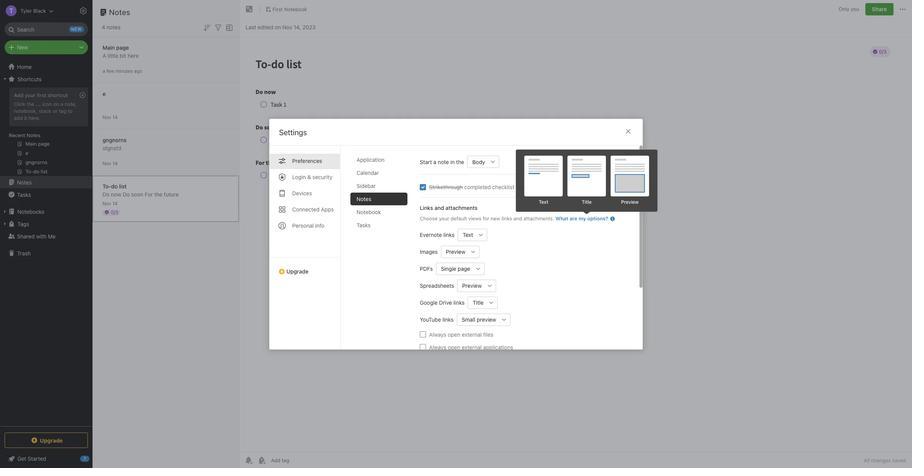 Task type: vqa. For each thing, say whether or not it's contained in the screenshot.


Task type: describe. For each thing, give the bounding box(es) containing it.
always for always open external files
[[429, 331, 447, 338]]

add your first shortcut
[[14, 92, 68, 98]]

pdfs
[[420, 266, 433, 272]]

group inside tree
[[0, 85, 92, 179]]

links right new
[[502, 215, 512, 222]]

strikethrough
[[429, 184, 463, 190]]

drive
[[439, 300, 452, 306]]

links and attachments
[[420, 205, 478, 211]]

the inside to-do list do now do soon for the future
[[154, 191, 163, 198]]

to
[[68, 108, 73, 114]]

trash
[[17, 250, 31, 257]]

settings image
[[79, 6, 88, 15]]

share button
[[866, 3, 894, 15]]

14 for e
[[113, 114, 118, 120]]

new
[[17, 44, 28, 51]]

1 vertical spatial upgrade button
[[5, 433, 88, 449]]

sfgnsfd
[[103, 145, 121, 151]]

checklist
[[493, 184, 515, 190]]

notes link
[[0, 176, 92, 189]]

calendar
[[357, 170, 379, 176]]

tasks inside button
[[17, 192, 31, 198]]

a few minutes ago
[[103, 68, 142, 74]]

add
[[14, 115, 23, 121]]

login
[[292, 174, 306, 180]]

apps
[[321, 206, 334, 213]]

icon
[[42, 101, 52, 107]]

preview for images
[[446, 249, 466, 255]]

sidebar
[[357, 183, 376, 189]]

share
[[873, 6, 888, 12]]

notebooks link
[[0, 206, 92, 218]]

last edited on nov 14, 2023
[[246, 24, 316, 30]]

links
[[420, 205, 433, 211]]

attachments.
[[524, 215, 555, 222]]

Choose default view option for Images field
[[441, 246, 480, 258]]

notes inside tab
[[357, 196, 372, 202]]

Select878 checkbox
[[420, 184, 426, 190]]

1 horizontal spatial title
[[582, 199, 592, 205]]

what
[[556, 215, 569, 222]]

nov 14 for gngnsrns
[[103, 161, 118, 166]]

home link
[[0, 61, 93, 73]]

nov up 0/3
[[103, 201, 111, 207]]

all changes saved
[[864, 458, 907, 464]]

a inside icon on a note, notebook, stack or tag to add it here.
[[61, 101, 63, 107]]

notebooks
[[17, 209, 44, 215]]

tasks inside tab
[[357, 222, 371, 229]]

settings
[[279, 128, 307, 137]]

text button
[[458, 229, 475, 241]]

your for first
[[25, 92, 35, 98]]

Start a new note in the body or title. field
[[468, 156, 500, 168]]

devices
[[292, 190, 312, 197]]

gngnsrns
[[103, 137, 127, 143]]

for
[[145, 191, 153, 198]]

tasks button
[[0, 189, 92, 201]]

edited
[[258, 24, 273, 30]]

&
[[307, 174, 311, 180]]

google drive links
[[420, 300, 465, 306]]

changes
[[872, 458, 891, 464]]

Choose default view option for PDFs field
[[436, 263, 485, 275]]

14,
[[294, 24, 301, 30]]

notebook inside tab
[[357, 209, 381, 215]]

add tag image
[[257, 456, 267, 466]]

nov inside note window element
[[283, 24, 292, 30]]

only you
[[839, 6, 860, 12]]

expand tags image
[[2, 221, 8, 227]]

shared with me
[[17, 233, 56, 240]]

2023
[[303, 24, 316, 30]]

future
[[164, 191, 179, 198]]

attachments
[[446, 205, 478, 211]]

click the ...
[[14, 101, 41, 107]]

14 for gngnsrns
[[113, 161, 118, 166]]

tree containing home
[[0, 61, 93, 426]]

applications
[[484, 344, 514, 351]]

saved
[[893, 458, 907, 464]]

connected
[[292, 206, 320, 213]]

page for single page
[[458, 266, 470, 272]]

security
[[313, 174, 333, 180]]

minutes
[[116, 68, 133, 74]]

tab list for application
[[270, 146, 341, 350]]

tasks tab
[[351, 219, 408, 232]]

youtube links
[[420, 317, 454, 323]]

your for default
[[439, 215, 450, 222]]

body button
[[468, 156, 487, 168]]

notes inside note list element
[[109, 8, 130, 17]]

3 14 from the top
[[113, 201, 118, 207]]

0 horizontal spatial and
[[435, 205, 444, 211]]

2 horizontal spatial a
[[434, 159, 437, 165]]

only
[[839, 6, 850, 12]]

title inside title button
[[473, 300, 484, 306]]

title button
[[468, 297, 486, 309]]

shared
[[17, 233, 35, 240]]

little
[[108, 52, 118, 59]]

notes up tasks button
[[17, 179, 32, 186]]

3 nov 14 from the top
[[103, 201, 118, 207]]

always open external files
[[429, 331, 494, 338]]

a
[[103, 52, 106, 59]]

Note Editor text field
[[240, 37, 913, 453]]

add
[[14, 92, 23, 98]]

Choose default view option for Spreadsheets field
[[458, 280, 496, 292]]

start
[[420, 159, 432, 165]]

personal info
[[292, 222, 325, 229]]

shortcuts
[[17, 76, 42, 82]]

a inside note list element
[[103, 68, 105, 74]]

calendar tab
[[351, 166, 408, 179]]

application
[[357, 156, 385, 163]]

preferences
[[292, 158, 322, 164]]

nov 14 for e
[[103, 114, 118, 120]]

page for main page
[[116, 44, 129, 51]]

0 vertical spatial the
[[27, 101, 34, 107]]

...
[[36, 101, 41, 107]]

links down the drive
[[443, 317, 454, 323]]

login & security
[[292, 174, 333, 180]]

for
[[483, 215, 490, 222]]

new button
[[5, 41, 88, 54]]

always for always open external applications
[[429, 344, 447, 351]]

do
[[111, 183, 118, 190]]

to-
[[103, 183, 111, 190]]

note list element
[[93, 0, 240, 469]]

evernote links
[[420, 232, 455, 238]]

shortcuts button
[[0, 73, 92, 85]]



Task type: locate. For each thing, give the bounding box(es) containing it.
icon on a note, notebook, stack or tag to add it here.
[[14, 101, 77, 121]]

small preview button
[[457, 314, 498, 326]]

1 vertical spatial preview button
[[458, 280, 484, 292]]

notes tab
[[351, 193, 408, 205]]

1 always from the top
[[429, 331, 447, 338]]

on up or
[[53, 101, 59, 107]]

tags
[[17, 221, 29, 227]]

tooltip containing text
[[516, 150, 658, 215]]

1 horizontal spatial tasks
[[357, 222, 371, 229]]

page inside button
[[458, 266, 470, 272]]

0 horizontal spatial your
[[25, 92, 35, 98]]

0 vertical spatial page
[[116, 44, 129, 51]]

1 horizontal spatial notebook
[[357, 209, 381, 215]]

a
[[103, 68, 105, 74], [61, 101, 63, 107], [434, 159, 437, 165]]

0 horizontal spatial page
[[116, 44, 129, 51]]

notebook right first
[[284, 6, 307, 12]]

0 vertical spatial text
[[539, 199, 549, 205]]

tasks down the notebook tab on the left top of page
[[357, 222, 371, 229]]

0 vertical spatial external
[[462, 331, 482, 338]]

preview for spreadsheets
[[463, 283, 482, 289]]

views
[[469, 215, 482, 222]]

always right always open external applications checkbox
[[429, 344, 447, 351]]

here.
[[28, 115, 40, 121]]

add a reminder image
[[244, 456, 253, 466]]

open down always open external files
[[448, 344, 461, 351]]

open
[[448, 331, 461, 338], [448, 344, 461, 351]]

notebook tab
[[351, 206, 408, 219]]

2 vertical spatial a
[[434, 159, 437, 165]]

personal
[[292, 222, 314, 229]]

0 horizontal spatial tab list
[[270, 146, 341, 350]]

small
[[462, 317, 476, 323]]

4 notes
[[102, 24, 121, 30]]

2 vertical spatial nov 14
[[103, 201, 118, 207]]

nov left 14,
[[283, 24, 292, 30]]

notebook up tasks tab
[[357, 209, 381, 215]]

choose your default views for new links and attachments.
[[420, 215, 555, 222]]

stack
[[39, 108, 51, 114]]

1 horizontal spatial upgrade button
[[270, 258, 341, 278]]

1 horizontal spatial the
[[154, 191, 163, 198]]

single
[[441, 266, 457, 272]]

1 horizontal spatial tab list
[[351, 153, 414, 350]]

tab list containing application
[[351, 153, 414, 350]]

text inside "button"
[[463, 232, 473, 238]]

1 14 from the top
[[113, 114, 118, 120]]

click
[[14, 101, 25, 107]]

1 open from the top
[[448, 331, 461, 338]]

1 vertical spatial title
[[473, 300, 484, 306]]

1 external from the top
[[462, 331, 482, 338]]

1 vertical spatial the
[[457, 159, 465, 165]]

files
[[484, 331, 494, 338]]

upgrade for bottom upgrade popup button
[[40, 438, 63, 444]]

1 horizontal spatial page
[[458, 266, 470, 272]]

external for applications
[[462, 344, 482, 351]]

and right links
[[435, 205, 444, 211]]

tree
[[0, 61, 93, 426]]

2 always from the top
[[429, 344, 447, 351]]

note window element
[[240, 0, 913, 469]]

0 vertical spatial a
[[103, 68, 105, 74]]

a left 'note'
[[434, 159, 437, 165]]

0 horizontal spatial the
[[27, 101, 34, 107]]

0 horizontal spatial upgrade button
[[5, 433, 88, 449]]

tags button
[[0, 218, 92, 230]]

first notebook button
[[263, 4, 310, 15]]

completed
[[465, 184, 491, 190]]

nov 14 up 0/3
[[103, 201, 118, 207]]

1 horizontal spatial on
[[275, 24, 281, 30]]

2 horizontal spatial the
[[457, 159, 465, 165]]

close image
[[624, 127, 633, 136]]

0 vertical spatial upgrade
[[287, 268, 309, 275]]

soon
[[131, 191, 143, 198]]

first
[[273, 6, 283, 12]]

shortcut
[[48, 92, 68, 98]]

nov 14 down sfgnsfd
[[103, 161, 118, 166]]

always
[[429, 331, 447, 338], [429, 344, 447, 351]]

0 horizontal spatial a
[[61, 101, 63, 107]]

the right for
[[154, 191, 163, 198]]

on right edited
[[275, 24, 281, 30]]

14 down sfgnsfd
[[113, 161, 118, 166]]

nov down e
[[103, 114, 111, 120]]

1 vertical spatial nov 14
[[103, 161, 118, 166]]

Choose default view option for Evernote links field
[[458, 229, 488, 241]]

options?
[[588, 215, 609, 222]]

preview inside field
[[463, 283, 482, 289]]

notebook inside button
[[284, 6, 307, 12]]

always open external applications
[[429, 344, 514, 351]]

nov 14 up gngnsrns
[[103, 114, 118, 120]]

0 vertical spatial upgrade button
[[270, 258, 341, 278]]

1 vertical spatial external
[[462, 344, 482, 351]]

the left ...
[[27, 101, 34, 107]]

expand note image
[[245, 5, 254, 14]]

0 vertical spatial on
[[275, 24, 281, 30]]

tab list containing preferences
[[270, 146, 341, 350]]

1 nov 14 from the top
[[103, 114, 118, 120]]

on inside note window element
[[275, 24, 281, 30]]

external down always open external files
[[462, 344, 482, 351]]

preview button up the single page button
[[441, 246, 468, 258]]

application tab
[[351, 153, 408, 166]]

page inside note list element
[[116, 44, 129, 51]]

my
[[579, 215, 586, 222]]

tooltip
[[516, 150, 658, 215]]

recent notes
[[9, 132, 40, 138]]

0 vertical spatial title
[[582, 199, 592, 205]]

0 horizontal spatial tasks
[[17, 192, 31, 198]]

1 vertical spatial text
[[463, 232, 473, 238]]

1 vertical spatial tasks
[[357, 222, 371, 229]]

it
[[24, 115, 27, 121]]

with
[[36, 233, 46, 240]]

Choose default view option for YouTube links field
[[457, 314, 511, 326]]

2 vertical spatial preview
[[463, 283, 482, 289]]

2 vertical spatial 14
[[113, 201, 118, 207]]

open for always open external files
[[448, 331, 461, 338]]

0 vertical spatial your
[[25, 92, 35, 98]]

me
[[48, 233, 56, 240]]

first notebook
[[273, 6, 307, 12]]

Always open external applications checkbox
[[420, 344, 426, 350]]

2 do from the left
[[123, 191, 130, 198]]

2 14 from the top
[[113, 161, 118, 166]]

notes down the sidebar
[[357, 196, 372, 202]]

notes right recent
[[27, 132, 40, 138]]

open for always open external applications
[[448, 344, 461, 351]]

choose
[[420, 215, 438, 222]]

text up attachments.
[[539, 199, 549, 205]]

1 vertical spatial page
[[458, 266, 470, 272]]

gngnsrns sfgnsfd
[[103, 137, 127, 151]]

0/3
[[111, 210, 118, 215]]

page up bit
[[116, 44, 129, 51]]

upgrade for upgrade popup button to the top
[[287, 268, 309, 275]]

0 vertical spatial tasks
[[17, 192, 31, 198]]

a up 'tag'
[[61, 101, 63, 107]]

external for files
[[462, 331, 482, 338]]

do down 'to-'
[[103, 191, 110, 198]]

nov down sfgnsfd
[[103, 161, 111, 166]]

None search field
[[10, 22, 83, 36]]

what are my options?
[[556, 215, 609, 222]]

group containing add your first shortcut
[[0, 85, 92, 179]]

1 horizontal spatial and
[[514, 215, 523, 222]]

external up "always open external applications"
[[462, 331, 482, 338]]

0 horizontal spatial upgrade
[[40, 438, 63, 444]]

strikethrough completed checklist items.
[[429, 184, 531, 190]]

1 vertical spatial always
[[429, 344, 447, 351]]

page
[[116, 44, 129, 51], [458, 266, 470, 272]]

open up "always open external applications"
[[448, 331, 461, 338]]

page right single
[[458, 266, 470, 272]]

few
[[106, 68, 114, 74]]

1 vertical spatial open
[[448, 344, 461, 351]]

Always open external files checkbox
[[420, 332, 426, 338]]

text down 'views'
[[463, 232, 473, 238]]

1 vertical spatial preview
[[446, 249, 466, 255]]

1 vertical spatial on
[[53, 101, 59, 107]]

the right in
[[457, 159, 465, 165]]

single page button
[[436, 263, 472, 275]]

1 vertical spatial your
[[439, 215, 450, 222]]

note,
[[65, 101, 77, 107]]

shared with me link
[[0, 230, 92, 243]]

new
[[491, 215, 501, 222]]

1 horizontal spatial your
[[439, 215, 450, 222]]

a little bit here
[[103, 52, 139, 59]]

notes up 'notes'
[[109, 8, 130, 17]]

1 do from the left
[[103, 191, 110, 198]]

note
[[438, 159, 449, 165]]

recent
[[9, 132, 25, 138]]

now
[[111, 191, 121, 198]]

1 horizontal spatial a
[[103, 68, 105, 74]]

preview inside choose default view option for images field
[[446, 249, 466, 255]]

info
[[315, 222, 325, 229]]

single page
[[441, 266, 470, 272]]

last
[[246, 24, 256, 30]]

and left attachments.
[[514, 215, 523, 222]]

on inside icon on a note, notebook, stack or tag to add it here.
[[53, 101, 59, 107]]

0 vertical spatial preview button
[[441, 246, 468, 258]]

0 vertical spatial 14
[[113, 114, 118, 120]]

here
[[128, 52, 139, 59]]

0 vertical spatial nov 14
[[103, 114, 118, 120]]

upgrade inside tab list
[[287, 268, 309, 275]]

0 horizontal spatial title
[[473, 300, 484, 306]]

0 vertical spatial preview
[[622, 199, 639, 205]]

1 vertical spatial and
[[514, 215, 523, 222]]

0 vertical spatial and
[[435, 205, 444, 211]]

preview
[[622, 199, 639, 205], [446, 249, 466, 255], [463, 283, 482, 289]]

are
[[570, 215, 578, 222]]

default
[[451, 215, 467, 222]]

0 horizontal spatial text
[[463, 232, 473, 238]]

sidebar tab
[[351, 180, 408, 192]]

ago
[[134, 68, 142, 74]]

a left few
[[103, 68, 105, 74]]

title up small preview button on the bottom right
[[473, 300, 484, 306]]

do down list
[[123, 191, 130, 198]]

links
[[502, 215, 512, 222], [444, 232, 455, 238], [454, 300, 465, 306], [443, 317, 454, 323]]

1 vertical spatial 14
[[113, 161, 118, 166]]

notebook,
[[14, 108, 37, 114]]

tag
[[59, 108, 66, 114]]

Search text field
[[10, 22, 83, 36]]

tasks
[[17, 192, 31, 198], [357, 222, 371, 229]]

you
[[851, 6, 860, 12]]

14 up gngnsrns
[[113, 114, 118, 120]]

0 vertical spatial always
[[429, 331, 447, 338]]

0 horizontal spatial notebook
[[284, 6, 307, 12]]

1 horizontal spatial do
[[123, 191, 130, 198]]

always right always open external files checkbox
[[429, 331, 447, 338]]

preview button up title button on the bottom right
[[458, 280, 484, 292]]

14
[[113, 114, 118, 120], [113, 161, 118, 166], [113, 201, 118, 207]]

0 horizontal spatial do
[[103, 191, 110, 198]]

main page
[[103, 44, 129, 51]]

google
[[420, 300, 438, 306]]

2 vertical spatial the
[[154, 191, 163, 198]]

0 vertical spatial open
[[448, 331, 461, 338]]

0 vertical spatial notebook
[[284, 6, 307, 12]]

2 external from the top
[[462, 344, 482, 351]]

links left text "button"
[[444, 232, 455, 238]]

spreadsheets
[[420, 283, 454, 289]]

images
[[420, 249, 438, 255]]

tab list
[[270, 146, 341, 350], [351, 153, 414, 350]]

preview button for spreadsheets
[[458, 280, 484, 292]]

1 horizontal spatial text
[[539, 199, 549, 205]]

1 horizontal spatial upgrade
[[287, 268, 309, 275]]

2 open from the top
[[448, 344, 461, 351]]

title
[[582, 199, 592, 205], [473, 300, 484, 306]]

and
[[435, 205, 444, 211], [514, 215, 523, 222]]

your up click the ...
[[25, 92, 35, 98]]

Choose default view option for Google Drive links field
[[468, 297, 498, 309]]

1 vertical spatial upgrade
[[40, 438, 63, 444]]

in
[[451, 159, 455, 165]]

on
[[275, 24, 281, 30], [53, 101, 59, 107]]

0 horizontal spatial on
[[53, 101, 59, 107]]

14 up 0/3
[[113, 201, 118, 207]]

expand notebooks image
[[2, 209, 8, 215]]

or
[[53, 108, 58, 114]]

links right the drive
[[454, 300, 465, 306]]

tasks up notebooks on the left top of page
[[17, 192, 31, 198]]

your down "links and attachments"
[[439, 215, 450, 222]]

preview button for images
[[441, 246, 468, 258]]

youtube
[[420, 317, 441, 323]]

1 vertical spatial a
[[61, 101, 63, 107]]

all
[[864, 458, 870, 464]]

upgrade
[[287, 268, 309, 275], [40, 438, 63, 444]]

group
[[0, 85, 92, 179]]

2 nov 14 from the top
[[103, 161, 118, 166]]

1 vertical spatial notebook
[[357, 209, 381, 215]]

tab list for start a note in the
[[351, 153, 414, 350]]

title up 'my'
[[582, 199, 592, 205]]

preview button
[[441, 246, 468, 258], [458, 280, 484, 292]]



